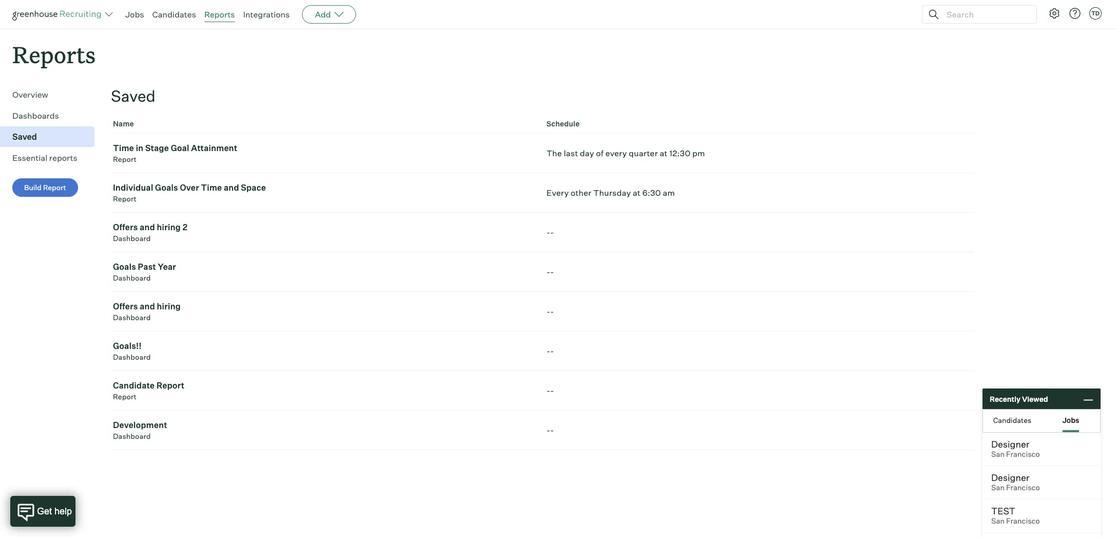 Task type: vqa. For each thing, say whether or not it's contained in the screenshot.
'OVER'
yes



Task type: locate. For each thing, give the bounding box(es) containing it.
hiring for offers and hiring
[[157, 301, 181, 312]]

and inside offers and hiring dashboard
[[140, 301, 155, 312]]

0 horizontal spatial reports
[[12, 39, 96, 69]]

2 vertical spatial san
[[992, 516, 1005, 526]]

overview
[[12, 90, 48, 100]]

1 vertical spatial candidates
[[994, 415, 1032, 424]]

and inside "offers and hiring 2 dashboard"
[[140, 222, 155, 232]]

3 -- from the top
[[547, 306, 554, 317]]

stage
[[145, 143, 169, 153]]

tab list
[[984, 410, 1101, 432]]

0 vertical spatial time
[[113, 143, 134, 153]]

candidates
[[152, 9, 196, 20], [994, 415, 1032, 424]]

san
[[992, 450, 1005, 459], [992, 483, 1005, 492], [992, 516, 1005, 526]]

1 vertical spatial san
[[992, 483, 1005, 492]]

0 horizontal spatial candidates
[[152, 9, 196, 20]]

time inside time in stage goal attainment report
[[113, 143, 134, 153]]

attainment
[[191, 143, 237, 153]]

hiring inside offers and hiring dashboard
[[157, 301, 181, 312]]

dashboard down development
[[113, 432, 151, 441]]

offers and hiring dashboard
[[113, 301, 181, 322]]

essential reports link
[[12, 152, 90, 164]]

offers and hiring 2 dashboard
[[113, 222, 188, 243]]

0 vertical spatial goals
[[155, 183, 178, 193]]

recently
[[990, 394, 1021, 403]]

space
[[241, 183, 266, 193]]

reports link
[[204, 9, 235, 20]]

offers down the individual
[[113, 222, 138, 232]]

1 vertical spatial hiring
[[157, 301, 181, 312]]

1 horizontal spatial at
[[660, 148, 668, 158]]

candidates inside tab list
[[994, 415, 1032, 424]]

goals!!
[[113, 341, 142, 351]]

0 vertical spatial designer
[[992, 438, 1030, 450]]

and inside the individual goals over time and space report
[[224, 183, 239, 193]]

2 vertical spatial francisco
[[1007, 516, 1040, 526]]

0 vertical spatial san
[[992, 450, 1005, 459]]

1 offers from the top
[[113, 222, 138, 232]]

1 horizontal spatial time
[[201, 183, 222, 193]]

designer san francisco
[[992, 438, 1040, 459], [992, 472, 1040, 492]]

1 horizontal spatial candidates
[[994, 415, 1032, 424]]

3 dashboard from the top
[[113, 313, 151, 322]]

5 -- from the top
[[547, 386, 554, 396]]

offers for offers and hiring 2
[[113, 222, 138, 232]]

1 san from the top
[[992, 450, 1005, 459]]

hiring down year
[[157, 301, 181, 312]]

0 vertical spatial offers
[[113, 222, 138, 232]]

add
[[315, 9, 331, 20]]

-- for candidate report
[[547, 386, 554, 396]]

reports
[[204, 9, 235, 20], [12, 39, 96, 69]]

jobs inside tab list
[[1063, 415, 1080, 424]]

1 vertical spatial designer san francisco
[[992, 472, 1040, 492]]

build report button
[[12, 178, 78, 197]]

san inside 'test san francisco'
[[992, 516, 1005, 526]]

and left space
[[224, 183, 239, 193]]

and down goals past year dashboard
[[140, 301, 155, 312]]

designer up test
[[992, 472, 1030, 483]]

francisco
[[1007, 450, 1040, 459], [1007, 483, 1040, 492], [1007, 516, 1040, 526]]

candidates right jobs 'link'
[[152, 9, 196, 20]]

1 vertical spatial reports
[[12, 39, 96, 69]]

1 dashboard from the top
[[113, 234, 151, 243]]

0 vertical spatial francisco
[[1007, 450, 1040, 459]]

hiring inside "offers and hiring 2 dashboard"
[[157, 222, 181, 232]]

francisco inside 'test san francisco'
[[1007, 516, 1040, 526]]

candidates down "recently viewed"
[[994, 415, 1032, 424]]

designer down "recently"
[[992, 438, 1030, 450]]

offers down goals past year dashboard
[[113, 301, 138, 312]]

the
[[547, 148, 562, 158]]

goals past year dashboard
[[113, 262, 176, 282]]

designer san francisco up test
[[992, 472, 1040, 492]]

every
[[547, 188, 569, 198]]

report down candidate
[[113, 392, 137, 401]]

candidate
[[113, 380, 155, 391]]

dashboard up past
[[113, 234, 151, 243]]

dashboard down goals!!
[[113, 353, 151, 361]]

dashboard down past
[[113, 273, 151, 282]]

-- for offers and hiring
[[547, 306, 554, 317]]

saved
[[111, 86, 156, 105], [12, 132, 37, 142]]

goals left past
[[113, 262, 136, 272]]

td
[[1092, 10, 1100, 17]]

4 -- from the top
[[547, 346, 554, 356]]

add button
[[302, 5, 356, 24]]

hiring left 2
[[157, 222, 181, 232]]

0 vertical spatial at
[[660, 148, 668, 158]]

reports right candidates link
[[204, 9, 235, 20]]

report down the individual
[[113, 194, 137, 203]]

time left in
[[113, 143, 134, 153]]

at left 12:30
[[660, 148, 668, 158]]

dashboard inside development dashboard
[[113, 432, 151, 441]]

offers
[[113, 222, 138, 232], [113, 301, 138, 312]]

offers inside "offers and hiring 2 dashboard"
[[113, 222, 138, 232]]

year
[[158, 262, 176, 272]]

recently viewed
[[990, 394, 1049, 403]]

goals left over
[[155, 183, 178, 193]]

1 vertical spatial jobs
[[1063, 415, 1080, 424]]

and left 2
[[140, 222, 155, 232]]

2 hiring from the top
[[157, 301, 181, 312]]

individual
[[113, 183, 153, 193]]

1 horizontal spatial goals
[[155, 183, 178, 193]]

last
[[564, 148, 578, 158]]

1 horizontal spatial saved
[[111, 86, 156, 105]]

hiring
[[157, 222, 181, 232], [157, 301, 181, 312]]

time
[[113, 143, 134, 153], [201, 183, 222, 193]]

1 francisco from the top
[[1007, 450, 1040, 459]]

2 designer from the top
[[992, 472, 1030, 483]]

quarter
[[629, 148, 658, 158]]

development
[[113, 420, 167, 430]]

goals
[[155, 183, 178, 193], [113, 262, 136, 272]]

and
[[224, 183, 239, 193], [140, 222, 155, 232], [140, 301, 155, 312]]

-- for goals past year
[[547, 267, 554, 277]]

1 horizontal spatial jobs
[[1063, 415, 1080, 424]]

1 vertical spatial time
[[201, 183, 222, 193]]

designer
[[992, 438, 1030, 450], [992, 472, 1030, 483]]

report right build
[[43, 183, 66, 192]]

dashboard
[[113, 234, 151, 243], [113, 273, 151, 282], [113, 313, 151, 322], [113, 353, 151, 361], [113, 432, 151, 441]]

1 -- from the top
[[547, 227, 554, 238]]

goal
[[171, 143, 189, 153]]

2 -- from the top
[[547, 267, 554, 277]]

0 horizontal spatial goals
[[113, 262, 136, 272]]

1 vertical spatial designer
[[992, 472, 1030, 483]]

4 dashboard from the top
[[113, 353, 151, 361]]

of
[[596, 148, 604, 158]]

build report
[[24, 183, 66, 192]]

1 vertical spatial offers
[[113, 301, 138, 312]]

0 vertical spatial reports
[[204, 9, 235, 20]]

-
[[547, 227, 551, 238], [551, 227, 554, 238], [547, 267, 551, 277], [551, 267, 554, 277], [547, 306, 551, 317], [551, 306, 554, 317], [547, 346, 551, 356], [551, 346, 554, 356], [547, 386, 551, 396], [551, 386, 554, 396], [547, 425, 551, 435], [551, 425, 554, 435]]

Search text field
[[945, 7, 1028, 22]]

0 vertical spatial and
[[224, 183, 239, 193]]

at
[[660, 148, 668, 158], [633, 188, 641, 198]]

designer san francisco down "recently viewed"
[[992, 438, 1040, 459]]

0 vertical spatial designer san francisco
[[992, 438, 1040, 459]]

dashboards link
[[12, 110, 90, 122]]

1 designer san francisco from the top
[[992, 438, 1040, 459]]

dashboard up goals!!
[[113, 313, 151, 322]]

0 horizontal spatial at
[[633, 188, 641, 198]]

2 offers from the top
[[113, 301, 138, 312]]

integrations link
[[243, 9, 290, 20]]

report
[[113, 155, 137, 164], [43, 183, 66, 192], [113, 194, 137, 203], [157, 380, 185, 391], [113, 392, 137, 401]]

1 vertical spatial at
[[633, 188, 641, 198]]

2 vertical spatial and
[[140, 301, 155, 312]]

offers inside offers and hiring dashboard
[[113, 301, 138, 312]]

hiring for offers and hiring 2
[[157, 222, 181, 232]]

0 vertical spatial hiring
[[157, 222, 181, 232]]

3 san from the top
[[992, 516, 1005, 526]]

--
[[547, 227, 554, 238], [547, 267, 554, 277], [547, 306, 554, 317], [547, 346, 554, 356], [547, 386, 554, 396], [547, 425, 554, 435]]

1 vertical spatial francisco
[[1007, 483, 1040, 492]]

1 vertical spatial goals
[[113, 262, 136, 272]]

every
[[606, 148, 627, 158]]

1 hiring from the top
[[157, 222, 181, 232]]

6 -- from the top
[[547, 425, 554, 435]]

saved up essential
[[12, 132, 37, 142]]

at left '6:30'
[[633, 188, 641, 198]]

0 horizontal spatial jobs
[[125, 9, 144, 20]]

2 dashboard from the top
[[113, 273, 151, 282]]

0 horizontal spatial saved
[[12, 132, 37, 142]]

integrations
[[243, 9, 290, 20]]

thursday
[[594, 188, 631, 198]]

time inside the individual goals over time and space report
[[201, 183, 222, 193]]

0 horizontal spatial time
[[113, 143, 134, 153]]

3 francisco from the top
[[1007, 516, 1040, 526]]

viewed
[[1023, 394, 1049, 403]]

and for offers and hiring 2
[[140, 222, 155, 232]]

dashboard inside offers and hiring dashboard
[[113, 313, 151, 322]]

jobs
[[125, 9, 144, 20], [1063, 415, 1080, 424]]

time right over
[[201, 183, 222, 193]]

1 vertical spatial and
[[140, 222, 155, 232]]

1 designer from the top
[[992, 438, 1030, 450]]

1 horizontal spatial reports
[[204, 9, 235, 20]]

report down in
[[113, 155, 137, 164]]

5 dashboard from the top
[[113, 432, 151, 441]]

saved up name
[[111, 86, 156, 105]]

reports down greenhouse recruiting image
[[12, 39, 96, 69]]

report inside build report button
[[43, 183, 66, 192]]

0 vertical spatial jobs
[[125, 9, 144, 20]]



Task type: describe. For each thing, give the bounding box(es) containing it.
overview link
[[12, 88, 90, 101]]

report inside the individual goals over time and space report
[[113, 194, 137, 203]]

every other thursday at 6:30 am
[[547, 188, 675, 198]]

td button
[[1088, 5, 1104, 22]]

2
[[183, 222, 188, 232]]

test
[[992, 505, 1016, 516]]

dashboard inside goals past year dashboard
[[113, 273, 151, 282]]

and for offers and hiring
[[140, 301, 155, 312]]

0 vertical spatial candidates
[[152, 9, 196, 20]]

day
[[580, 148, 595, 158]]

over
[[180, 183, 199, 193]]

candidate report report
[[113, 380, 185, 401]]

name
[[113, 119, 134, 128]]

-- for development
[[547, 425, 554, 435]]

2 san from the top
[[992, 483, 1005, 492]]

2 francisco from the top
[[1007, 483, 1040, 492]]

am
[[663, 188, 675, 198]]

tab list containing candidates
[[984, 410, 1101, 432]]

reports
[[49, 153, 77, 163]]

schedule
[[547, 119, 580, 128]]

dashboards
[[12, 111, 59, 121]]

6:30
[[643, 188, 661, 198]]

essential reports
[[12, 153, 77, 163]]

other
[[571, 188, 592, 198]]

jobs link
[[125, 9, 144, 20]]

candidates link
[[152, 9, 196, 20]]

report right candidate
[[157, 380, 185, 391]]

in
[[136, 143, 143, 153]]

configure image
[[1049, 7, 1061, 20]]

time in stage goal attainment report
[[113, 143, 237, 164]]

build
[[24, 183, 41, 192]]

development dashboard
[[113, 420, 167, 441]]

0 vertical spatial saved
[[111, 86, 156, 105]]

td button
[[1090, 7, 1102, 20]]

greenhouse recruiting image
[[12, 8, 105, 21]]

goals inside the individual goals over time and space report
[[155, 183, 178, 193]]

-- for offers and hiring 2
[[547, 227, 554, 238]]

saved link
[[12, 131, 90, 143]]

dashboard inside "offers and hiring 2 dashboard"
[[113, 234, 151, 243]]

2 designer san francisco from the top
[[992, 472, 1040, 492]]

the last day of every quarter at 12:30 pm
[[547, 148, 705, 158]]

12:30
[[670, 148, 691, 158]]

1 vertical spatial saved
[[12, 132, 37, 142]]

offers for offers and hiring
[[113, 301, 138, 312]]

goals!! dashboard
[[113, 341, 151, 361]]

essential
[[12, 153, 47, 163]]

pm
[[693, 148, 705, 158]]

test san francisco
[[992, 505, 1040, 526]]

goals inside goals past year dashboard
[[113, 262, 136, 272]]

report inside time in stage goal attainment report
[[113, 155, 137, 164]]

-- for goals!!
[[547, 346, 554, 356]]

past
[[138, 262, 156, 272]]

individual goals over time and space report
[[113, 183, 266, 203]]



